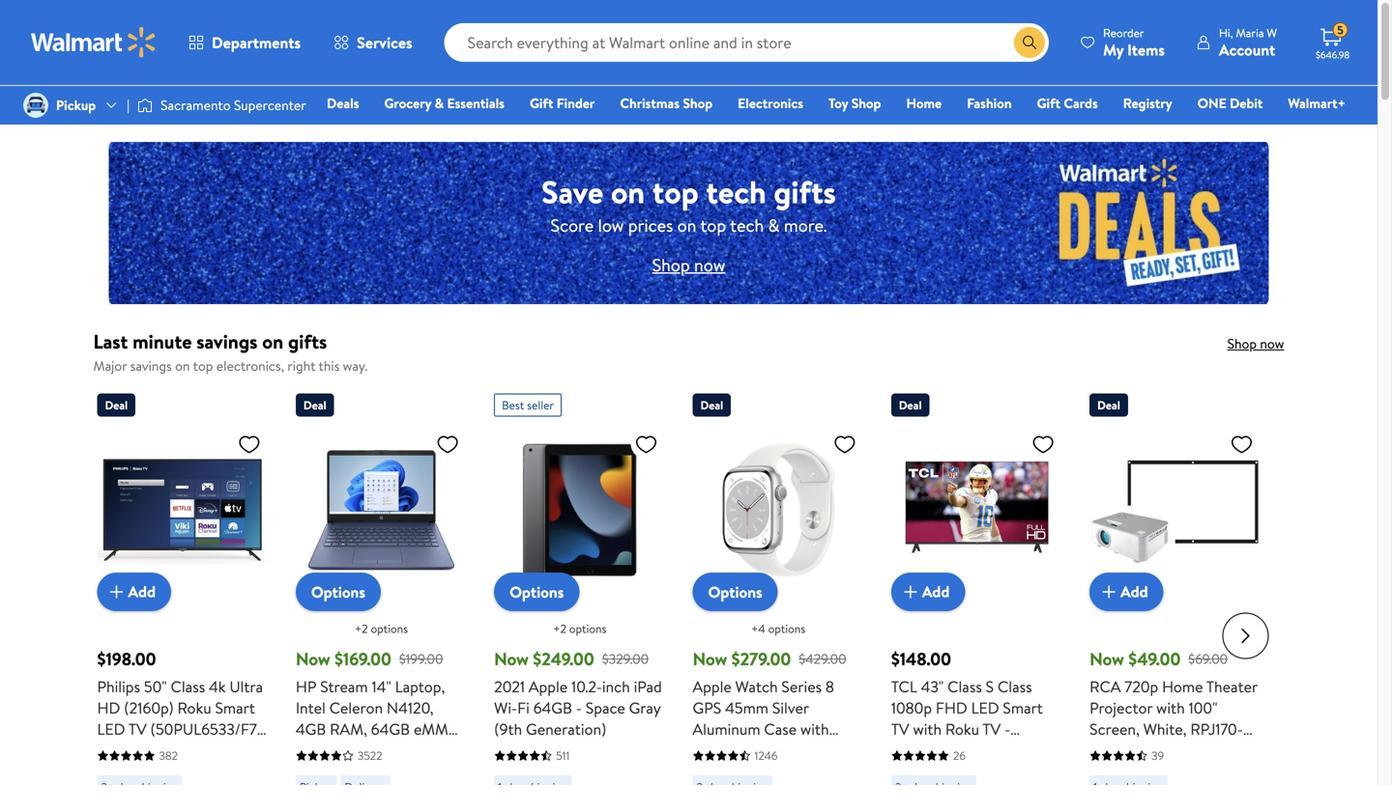 Task type: vqa. For each thing, say whether or not it's contained in the screenshot.
Reynolds
no



Task type: locate. For each thing, give the bounding box(es) containing it.
0 horizontal spatial gift
[[530, 94, 553, 113]]

1 horizontal spatial shop now link
[[1227, 334, 1284, 353]]

1 horizontal spatial top
[[652, 170, 699, 213]]

2 gift from the left
[[1037, 94, 1061, 113]]

45mm
[[725, 698, 769, 719]]

2 now from the left
[[494, 648, 529, 672]]

0 horizontal spatial savings
[[130, 357, 172, 376]]

toy shop link
[[820, 93, 890, 114]]

+2 up $249.00
[[553, 621, 566, 637]]

add button up $198.00 at the left of page
[[97, 573, 171, 612]]

product group containing now $249.00
[[494, 386, 666, 786]]

1 horizontal spatial +2 options
[[553, 621, 607, 637]]

now up 2021
[[494, 648, 529, 672]]

- left the space on the left of page
[[576, 698, 582, 719]]

1 horizontal spatial add button
[[891, 573, 965, 612]]

43s310r
[[891, 740, 950, 762]]

with inside now $279.00 $429.00 apple watch series 8 gps 45mm silver aluminum case with white sport band - m/l
[[800, 719, 829, 740]]

gift cards link
[[1028, 93, 1107, 114]]

1 horizontal spatial tv
[[891, 719, 909, 740]]

best seller
[[502, 397, 554, 414]]

options
[[311, 582, 365, 603], [510, 582, 564, 603], [708, 582, 762, 603]]

add button for $198.00
[[97, 573, 171, 612]]

options for now $249.00
[[569, 621, 607, 637]]

options right +4
[[768, 621, 805, 637]]

2 add to cart image from the left
[[899, 581, 922, 604]]

0 horizontal spatial &
[[435, 94, 444, 113]]

christmas
[[620, 94, 680, 113]]

add to cart image up $198.00 at the left of page
[[105, 581, 128, 604]]

options up $249.00
[[569, 621, 607, 637]]

add button up $49.00
[[1090, 573, 1164, 612]]

0 horizontal spatial add to cart image
[[105, 581, 128, 604]]

roku inside "$198.00 philips 50" class 4k ultra hd (2160p) roku smart led tv (50pul6533/f7) (new)"
[[177, 698, 211, 719]]

1 horizontal spatial class
[[948, 677, 982, 698]]

roku right 50"
[[177, 698, 211, 719]]

0 horizontal spatial 64gb
[[371, 719, 410, 740]]

gift left cards
[[1037, 94, 1061, 113]]

1 horizontal spatial smart
[[1003, 698, 1043, 719]]

4gb
[[296, 719, 326, 740]]

1 tv from the left
[[128, 719, 147, 740]]

- right "fhd" on the bottom of the page
[[1005, 719, 1010, 740]]

64gb right fi on the bottom left of page
[[533, 698, 572, 719]]

2 product group from the left
[[296, 386, 467, 786]]

0 horizontal spatial class
[[171, 677, 205, 698]]

class left s
[[948, 677, 982, 698]]

1 horizontal spatial -
[[814, 740, 820, 762]]

3 now from the left
[[693, 648, 727, 672]]

365
[[422, 762, 447, 783]]

1 horizontal spatial (new)
[[954, 740, 994, 762]]

1 +2 from the left
[[355, 621, 368, 637]]

way.
[[343, 357, 368, 376]]

product group containing now $169.00
[[296, 386, 467, 786]]

options link
[[296, 573, 381, 612], [494, 573, 579, 612], [693, 573, 778, 612]]

3 options link from the left
[[693, 573, 778, 612]]

2 (new) from the left
[[954, 740, 994, 762]]

1 horizontal spatial savings
[[197, 328, 258, 355]]

1 horizontal spatial gifts
[[774, 170, 836, 213]]

43"
[[921, 677, 944, 698]]

0 horizontal spatial shop now
[[652, 253, 725, 277]]

apple inside now $279.00 $429.00 apple watch series 8 gps 45mm silver aluminum case with white sport band - m/l
[[693, 677, 732, 698]]

top right prices
[[700, 213, 726, 238]]

gift left finder
[[530, 94, 553, 113]]

+2 options for now $169.00
[[355, 621, 408, 637]]

+2 options up $169.00 in the left bottom of the page
[[355, 621, 408, 637]]

2 add button from the left
[[891, 573, 965, 612]]

(new) down "fhd" on the bottom of the page
[[954, 740, 994, 762]]

options up +4
[[708, 582, 762, 603]]

 image
[[137, 96, 153, 115]]

on down minute
[[175, 357, 190, 376]]

2 horizontal spatial options link
[[693, 573, 778, 612]]

options up $249.00
[[510, 582, 564, 603]]

mode)
[[296, 762, 339, 783]]

0 horizontal spatial now
[[694, 253, 725, 277]]

0 vertical spatial &
[[435, 94, 444, 113]]

savings down minute
[[130, 357, 172, 376]]

options up $169.00 in the left bottom of the page
[[371, 621, 408, 637]]

1 smart from the left
[[215, 698, 255, 719]]

now inside now $169.00 $199.00 hp stream 14" laptop, intel celeron n4120, 4gb ram, 64gb emmc, blue, windows 11 (s mode) with office 365 1- yr, 14-cf2111wm
[[296, 648, 330, 672]]

0 horizontal spatial add button
[[97, 573, 171, 612]]

smart left the 'hp'
[[215, 698, 255, 719]]

3 product group from the left
[[494, 386, 666, 786]]

0 horizontal spatial (new)
[[97, 740, 138, 762]]

0 vertical spatial savings
[[197, 328, 258, 355]]

0 horizontal spatial +2
[[355, 621, 368, 637]]

class inside "$198.00 philips 50" class 4k ultra hd (2160p) roku smart led tv (50pul6533/f7) (new)"
[[171, 677, 205, 698]]

1-
[[451, 762, 462, 783]]

roku up the 26
[[945, 719, 979, 740]]

led right "fhd" on the bottom of the page
[[971, 698, 999, 719]]

class
[[171, 677, 205, 698], [948, 677, 982, 698], [998, 677, 1032, 698]]

1 add button from the left
[[97, 573, 171, 612]]

0 horizontal spatial tv
[[128, 719, 147, 740]]

now up rca
[[1090, 648, 1124, 672]]

- inside now $249.00 $329.00 2021 apple 10.2-inch ipad wi-fi 64gb - space gray (9th generation)
[[576, 698, 582, 719]]

1 horizontal spatial apple
[[693, 677, 732, 698]]

apple left watch
[[693, 677, 732, 698]]

0 horizontal spatial led
[[97, 719, 125, 740]]

add to cart image up $148.00
[[899, 581, 922, 604]]

now up the 'hp'
[[296, 648, 330, 672]]

now for now $49.00
[[1090, 648, 1124, 672]]

1246
[[755, 748, 778, 765]]

major
[[93, 357, 127, 376]]

smart inside $148.00 tcl 43" class s class 1080p fhd led smart tv with roku tv - 43s310r (new)
[[1003, 698, 1043, 719]]

0 vertical spatial gifts
[[774, 170, 836, 213]]

$148.00
[[891, 648, 951, 672]]

series
[[782, 677, 822, 698]]

class right s
[[998, 677, 1032, 698]]

1 deal from the left
[[105, 397, 128, 414]]

2 horizontal spatial options
[[708, 582, 762, 603]]

top
[[652, 170, 699, 213], [700, 213, 726, 238], [193, 357, 213, 376]]

 image
[[23, 93, 48, 118]]

gifts down toy
[[774, 170, 836, 213]]

- left the m/l
[[814, 740, 820, 762]]

gifts inside last minute savings on gifts major savings on top electronics, right this way.
[[288, 328, 327, 355]]

2 apple from the left
[[693, 677, 732, 698]]

64gb inside now $249.00 $329.00 2021 apple 10.2-inch ipad wi-fi 64gb - space gray (9th generation)
[[533, 698, 572, 719]]

w
[[1267, 25, 1277, 41]]

1 vertical spatial home
[[1162, 677, 1203, 698]]

1 horizontal spatial 64gb
[[533, 698, 572, 719]]

1 (new) from the left
[[97, 740, 138, 762]]

1 vertical spatial savings
[[130, 357, 172, 376]]

windows
[[333, 740, 392, 762]]

with left 100"
[[1156, 698, 1185, 719]]

savings up electronics, on the left of the page
[[197, 328, 258, 355]]

- inside now $279.00 $429.00 apple watch series 8 gps 45mm silver aluminum case with white sport band - m/l
[[814, 740, 820, 762]]

2 horizontal spatial -
[[1005, 719, 1010, 740]]

minute
[[133, 328, 192, 355]]

2 options from the left
[[510, 582, 564, 603]]

now $249.00 $329.00 2021 apple 10.2-inch ipad wi-fi 64gb - space gray (9th generation)
[[494, 648, 662, 740]]

1 vertical spatial shop now
[[1227, 334, 1284, 353]]

1 apple from the left
[[529, 677, 568, 698]]

1 gift from the left
[[530, 94, 553, 113]]

add up $148.00
[[922, 582, 950, 603]]

1 product group from the left
[[97, 386, 269, 786]]

gift
[[530, 94, 553, 113], [1037, 94, 1061, 113]]

now inside now $49.00 $69.00 rca 720p home theater projector with 100" screen, white, rpj170- combo, 3 lbs, streaming stick ready!
[[1090, 648, 1124, 672]]

options for now $169.00
[[371, 621, 408, 637]]

1 horizontal spatial add to cart image
[[899, 581, 922, 604]]

gifts up right
[[288, 328, 327, 355]]

39
[[1152, 748, 1164, 765]]

product group containing now $49.00
[[1090, 386, 1261, 786]]

2 options link from the left
[[494, 573, 579, 612]]

0 horizontal spatial -
[[576, 698, 582, 719]]

0 horizontal spatial options link
[[296, 573, 381, 612]]

0 horizontal spatial home
[[906, 94, 942, 113]]

class for $198.00
[[171, 677, 205, 698]]

6 product group from the left
[[1090, 386, 1261, 786]]

1 horizontal spatial now
[[1260, 334, 1284, 353]]

class left 4k
[[171, 677, 205, 698]]

3 options from the left
[[708, 582, 762, 603]]

now
[[694, 253, 725, 277], [1260, 334, 1284, 353]]

apple down $249.00
[[529, 677, 568, 698]]

add for $148.00
[[922, 582, 950, 603]]

4 product group from the left
[[693, 386, 864, 786]]

add to favorites list, hp stream 14" laptop, intel celeron n4120, 4gb ram, 64gb emmc, blue, windows 11 (s mode) with office 365 1-yr, 14-cf2111wm image
[[436, 433, 459, 457]]

- inside $148.00 tcl 43" class s class 1080p fhd led smart tv with roku tv - 43s310r (new)
[[1005, 719, 1010, 740]]

1 class from the left
[[171, 677, 205, 698]]

options for $249.00
[[510, 582, 564, 603]]

0 horizontal spatial gifts
[[288, 328, 327, 355]]

grocery & essentials link
[[376, 93, 513, 114]]

&
[[435, 94, 444, 113], [768, 213, 780, 238]]

+2 options up $249.00
[[553, 621, 607, 637]]

1 horizontal spatial add
[[922, 582, 950, 603]]

0 horizontal spatial options
[[311, 582, 365, 603]]

1 now from the left
[[296, 648, 330, 672]]

2 +2 from the left
[[553, 621, 566, 637]]

382
[[159, 748, 178, 765]]

on right save
[[611, 170, 645, 213]]

+4 options
[[751, 621, 805, 637]]

1 horizontal spatial home
[[1162, 677, 1203, 698]]

2 horizontal spatial tv
[[983, 719, 1001, 740]]

0 horizontal spatial shop now link
[[652, 253, 725, 277]]

christmas shop link
[[611, 93, 721, 114]]

product group
[[97, 386, 269, 786], [296, 386, 467, 786], [494, 386, 666, 786], [693, 386, 864, 786], [891, 386, 1063, 786], [1090, 386, 1261, 786]]

options for $169.00
[[311, 582, 365, 603]]

emmc,
[[414, 719, 463, 740]]

1 horizontal spatial options
[[510, 582, 564, 603]]

philips
[[97, 677, 140, 698]]

$69.00
[[1188, 650, 1228, 669]]

home link
[[898, 93, 951, 114]]

add to cart image
[[105, 581, 128, 604], [899, 581, 922, 604]]

2 smart from the left
[[1003, 698, 1043, 719]]

1 add from the left
[[128, 582, 156, 603]]

1 options from the left
[[311, 582, 365, 603]]

(new) down hd on the left bottom of page
[[97, 740, 138, 762]]

100"
[[1189, 698, 1218, 719]]

debit
[[1230, 94, 1263, 113]]

14-
[[316, 783, 336, 786]]

(2160p)
[[124, 698, 174, 719]]

1 horizontal spatial led
[[971, 698, 999, 719]]

& right grocery on the top of the page
[[435, 94, 444, 113]]

1 horizontal spatial options link
[[494, 573, 579, 612]]

2 class from the left
[[948, 677, 982, 698]]

0 horizontal spatial +2 options
[[355, 621, 408, 637]]

1 horizontal spatial gift
[[1037, 94, 1061, 113]]

with right case
[[800, 719, 829, 740]]

1 vertical spatial gifts
[[288, 328, 327, 355]]

1 horizontal spatial &
[[768, 213, 780, 238]]

add to favorites list, philips 50" class 4k ultra hd (2160p) roku smart led tv (50pul6533/f7) (new) image
[[238, 433, 261, 457]]

deals
[[327, 94, 359, 113]]

top left electronics, on the left of the page
[[193, 357, 213, 376]]

(s
[[410, 740, 423, 762]]

smart right s
[[1003, 698, 1043, 719]]

tv down tcl
[[891, 719, 909, 740]]

2 horizontal spatial add button
[[1090, 573, 1164, 612]]

best
[[502, 397, 524, 414]]

0 vertical spatial now
[[694, 253, 725, 277]]

now up gps in the bottom of the page
[[693, 648, 727, 672]]

+2 options
[[355, 621, 408, 637], [553, 621, 607, 637]]

2 options from the left
[[569, 621, 607, 637]]

10.2-
[[571, 677, 602, 698]]

walmart image
[[31, 27, 157, 58]]

top right low
[[652, 170, 699, 213]]

1 horizontal spatial +2
[[553, 621, 566, 637]]

& left more.
[[768, 213, 780, 238]]

ready!
[[1126, 762, 1172, 783]]

0 horizontal spatial options
[[371, 621, 408, 637]]

electronics
[[738, 94, 803, 113]]

on
[[611, 170, 645, 213], [677, 213, 696, 238], [262, 328, 283, 355], [175, 357, 190, 376]]

options up $169.00 in the left bottom of the page
[[311, 582, 365, 603]]

now inside now $279.00 $429.00 apple watch series 8 gps 45mm silver aluminum case with white sport band - m/l
[[693, 648, 727, 672]]

add up $198.00 at the left of page
[[128, 582, 156, 603]]

3 deal from the left
[[700, 397, 723, 414]]

search icon image
[[1022, 35, 1037, 50]]

gifts inside save on top tech gifts score low prices on top tech & more.
[[774, 170, 836, 213]]

one debit link
[[1189, 93, 1272, 114]]

3 options from the left
[[768, 621, 805, 637]]

now for now $169.00
[[296, 648, 330, 672]]

5 product group from the left
[[891, 386, 1063, 786]]

0 horizontal spatial apple
[[529, 677, 568, 698]]

now $49.00 $69.00 rca 720p home theater projector with 100" screen, white, rpj170- combo, 3 lbs, streaming stick ready!
[[1090, 648, 1258, 783]]

options link up +4
[[693, 573, 778, 612]]

deal
[[105, 397, 128, 414], [303, 397, 326, 414], [700, 397, 723, 414], [899, 397, 922, 414], [1097, 397, 1120, 414]]

(new) inside "$198.00 philips 50" class 4k ultra hd (2160p) roku smart led tv (50pul6533/f7) (new)"
[[97, 740, 138, 762]]

hi, maria w account
[[1219, 25, 1277, 60]]

1 options from the left
[[371, 621, 408, 637]]

sport
[[736, 740, 773, 762]]

0 horizontal spatial smart
[[215, 698, 255, 719]]

64gb up 3522
[[371, 719, 410, 740]]

add up $49.00
[[1121, 582, 1148, 603]]

0 horizontal spatial top
[[193, 357, 213, 376]]

deal for +2 options
[[303, 397, 326, 414]]

1 horizontal spatial options
[[569, 621, 607, 637]]

save on top tech gifts score low prices on top tech & more.
[[542, 170, 836, 238]]

2 tv from the left
[[891, 719, 909, 740]]

(9th
[[494, 719, 522, 740]]

now
[[296, 648, 330, 672], [494, 648, 529, 672], [693, 648, 727, 672], [1090, 648, 1124, 672]]

1 add to cart image from the left
[[105, 581, 128, 604]]

4k
[[209, 677, 226, 698]]

64gb
[[533, 698, 572, 719], [371, 719, 410, 740]]

inch
[[602, 677, 630, 698]]

1 vertical spatial &
[[768, 213, 780, 238]]

with inside $148.00 tcl 43" class s class 1080p fhd led smart tv with roku tv - 43s310r (new)
[[913, 719, 942, 740]]

511
[[556, 748, 570, 765]]

add button up $148.00
[[891, 573, 965, 612]]

ram,
[[330, 719, 367, 740]]

now inside now $249.00 $329.00 2021 apple 10.2-inch ipad wi-fi 64gb - space gray (9th generation)
[[494, 648, 529, 672]]

sacramento
[[161, 96, 231, 115]]

0 vertical spatial shop now
[[652, 253, 725, 277]]

home down $69.00
[[1162, 677, 1203, 698]]

tv right hd on the left bottom of page
[[128, 719, 147, 740]]

roku
[[177, 698, 211, 719], [945, 719, 979, 740]]

(new) inside $148.00 tcl 43" class s class 1080p fhd led smart tv with roku tv - 43s310r (new)
[[954, 740, 994, 762]]

intel
[[296, 698, 326, 719]]

lbs,
[[1158, 740, 1181, 762]]

registry
[[1123, 94, 1172, 113]]

add
[[128, 582, 156, 603], [922, 582, 950, 603], [1121, 582, 1148, 603]]

+2 up $169.00 in the left bottom of the page
[[355, 621, 368, 637]]

2 horizontal spatial add
[[1121, 582, 1148, 603]]

led down philips
[[97, 719, 125, 740]]

gift for gift finder
[[530, 94, 553, 113]]

home
[[906, 94, 942, 113], [1162, 677, 1203, 698]]

tv down s
[[983, 719, 1001, 740]]

sacramento supercenter
[[161, 96, 306, 115]]

1 +2 options from the left
[[355, 621, 408, 637]]

add for $198.00
[[128, 582, 156, 603]]

m/l
[[824, 740, 851, 762]]

4 deal from the left
[[899, 397, 922, 414]]

0 horizontal spatial add
[[128, 582, 156, 603]]

2 horizontal spatial options
[[768, 621, 805, 637]]

smart inside "$198.00 philips 50" class 4k ultra hd (2160p) roku smart led tv (50pul6533/f7) (new)"
[[215, 698, 255, 719]]

gray
[[629, 698, 661, 719]]

tv
[[128, 719, 147, 740], [891, 719, 909, 740], [983, 719, 1001, 740]]

0 horizontal spatial roku
[[177, 698, 211, 719]]

2 +2 options from the left
[[553, 621, 607, 637]]

with right 14-
[[342, 762, 371, 783]]

home left fashion link
[[906, 94, 942, 113]]

2 horizontal spatial top
[[700, 213, 726, 238]]

1 horizontal spatial roku
[[945, 719, 979, 740]]

4 now from the left
[[1090, 648, 1124, 672]]

(new)
[[97, 740, 138, 762], [954, 740, 994, 762]]

gift inside "link"
[[1037, 94, 1061, 113]]

2 add from the left
[[922, 582, 950, 603]]

14"
[[372, 677, 391, 698]]

2 horizontal spatial class
[[998, 677, 1032, 698]]

1 options link from the left
[[296, 573, 381, 612]]

options link up $169.00 in the left bottom of the page
[[296, 573, 381, 612]]

2 deal from the left
[[303, 397, 326, 414]]

now for now $279.00
[[693, 648, 727, 672]]

options link up $249.00
[[494, 573, 579, 612]]

with down 43"
[[913, 719, 942, 740]]

gifts for on
[[288, 328, 327, 355]]



Task type: describe. For each thing, give the bounding box(es) containing it.
screen,
[[1090, 719, 1140, 740]]

5
[[1337, 22, 1344, 38]]

gift for gift cards
[[1037, 94, 1061, 113]]

cards
[[1064, 94, 1098, 113]]

laptop,
[[395, 677, 445, 698]]

led inside "$198.00 philips 50" class 4k ultra hd (2160p) roku smart led tv (50pul6533/f7) (new)"
[[97, 719, 125, 740]]

streaming
[[1184, 740, 1253, 762]]

product group containing $198.00
[[97, 386, 269, 786]]

1080p
[[891, 698, 932, 719]]

white
[[693, 740, 732, 762]]

add button for $148.00
[[891, 573, 965, 612]]

product group containing $148.00
[[891, 386, 1063, 786]]

hi,
[[1219, 25, 1233, 41]]

more.
[[784, 213, 827, 238]]

toy shop
[[829, 94, 881, 113]]

50"
[[144, 677, 167, 698]]

smart for $148.00
[[1003, 698, 1043, 719]]

options for now $279.00
[[768, 621, 805, 637]]

deals link
[[318, 93, 368, 114]]

options link for $169.00
[[296, 573, 381, 612]]

gift finder
[[530, 94, 595, 113]]

pickup
[[56, 96, 96, 115]]

prices
[[628, 213, 673, 238]]

tv inside "$198.00 philips 50" class 4k ultra hd (2160p) roku smart led tv (50pul6533/f7) (new)"
[[128, 719, 147, 740]]

apple inside now $249.00 $329.00 2021 apple 10.2-inch ipad wi-fi 64gb - space gray (9th generation)
[[529, 677, 568, 698]]

options link for $279.00
[[693, 573, 778, 612]]

+4
[[751, 621, 765, 637]]

last
[[93, 328, 128, 355]]

product group containing now $279.00
[[693, 386, 864, 786]]

electronics link
[[729, 93, 812, 114]]

projector
[[1090, 698, 1153, 719]]

add to favorites list, apple watch series 8 gps 45mm silver aluminum case with white sport band - m/l image
[[833, 433, 856, 457]]

gift cards
[[1037, 94, 1098, 113]]

rpj170-
[[1190, 719, 1243, 740]]

now $169.00 $199.00 hp stream 14" laptop, intel celeron n4120, 4gb ram, 64gb emmc, blue, windows 11 (s mode) with office 365 1- yr, 14-cf2111wm
[[296, 648, 463, 786]]

deal for $198.00
[[105, 397, 128, 414]]

save on top tech gifts. score tech gifts for everyone on your list. shop now. image
[[109, 142, 1269, 305]]

right
[[287, 357, 316, 376]]

3 add button from the left
[[1090, 573, 1164, 612]]

stream
[[320, 677, 368, 698]]

white,
[[1143, 719, 1187, 740]]

services button
[[317, 19, 429, 66]]

$198.00 philips 50" class 4k ultra hd (2160p) roku smart led tv (50pul6533/f7) (new)
[[97, 648, 263, 762]]

3 class from the left
[[998, 677, 1032, 698]]

departments
[[212, 32, 301, 53]]

essentials
[[447, 94, 505, 113]]

$249.00
[[533, 648, 594, 672]]

$329.00
[[602, 650, 649, 669]]

fashion
[[967, 94, 1012, 113]]

top inside last minute savings on gifts major savings on top electronics, right this way.
[[193, 357, 213, 376]]

options for $279.00
[[708, 582, 762, 603]]

n4120,
[[387, 698, 434, 719]]

score
[[551, 213, 594, 238]]

3 tv from the left
[[983, 719, 1001, 740]]

$169.00
[[334, 648, 391, 672]]

0 vertical spatial shop now link
[[652, 253, 725, 277]]

band
[[777, 740, 810, 762]]

reorder
[[1103, 25, 1144, 41]]

+2 options for now $249.00
[[553, 621, 607, 637]]

walmart+
[[1288, 94, 1346, 113]]

rca 720p home theater projector with 100" screen, white, rpj170-combo, 3 lbs, streaming stick ready! image
[[1090, 425, 1261, 596]]

seller
[[527, 397, 554, 414]]

add to cart image for $148.00
[[899, 581, 922, 604]]

fashion link
[[958, 93, 1020, 114]]

rca
[[1090, 677, 1121, 698]]

(50pul6533/f7)
[[150, 719, 262, 740]]

yr,
[[296, 783, 312, 786]]

64gb inside now $169.00 $199.00 hp stream 14" laptop, intel celeron n4120, 4gb ram, 64gb emmc, blue, windows 11 (s mode) with office 365 1- yr, 14-cf2111wm
[[371, 719, 410, 740]]

add to favorites list, rca 720p home theater projector with 100" screen, white, rpj170-combo, 3 lbs, streaming stick ready! image
[[1230, 433, 1253, 457]]

+2 for $169.00
[[355, 621, 368, 637]]

Search search field
[[444, 23, 1049, 62]]

hd
[[97, 698, 120, 719]]

fhd
[[936, 698, 967, 719]]

registry link
[[1114, 93, 1181, 114]]

deal for +4 options
[[700, 397, 723, 414]]

2021
[[494, 677, 525, 698]]

class for $148.00
[[948, 677, 982, 698]]

2021 apple 10.2-inch ipad wi-fi 64gb - space gray (9th generation) image
[[494, 425, 666, 596]]

next slide for product carousel list image
[[1222, 614, 1269, 660]]

hp
[[296, 677, 316, 698]]

11
[[396, 740, 406, 762]]

led inside $148.00 tcl 43" class s class 1080p fhd led smart tv with roku tv - 43s310r (new)
[[971, 698, 999, 719]]

stick
[[1090, 762, 1122, 783]]

s
[[986, 677, 994, 698]]

3522
[[358, 748, 382, 765]]

add to favorites list, tcl 43" class s class 1080p fhd led smart tv with roku tv - 43s310r (new) image
[[1032, 433, 1055, 457]]

gps
[[693, 698, 721, 719]]

ipad
[[634, 677, 662, 698]]

home inside now $49.00 $69.00 rca 720p home theater projector with 100" screen, white, rpj170- combo, 3 lbs, streaming stick ready!
[[1162, 677, 1203, 698]]

8
[[826, 677, 834, 698]]

add to cart image for $198.00
[[105, 581, 128, 604]]

add to cart image
[[1097, 581, 1121, 604]]

blue,
[[296, 740, 329, 762]]

3 add from the left
[[1121, 582, 1148, 603]]

26
[[953, 748, 966, 765]]

|
[[127, 96, 130, 115]]

aluminum
[[693, 719, 760, 740]]

toy
[[829, 94, 848, 113]]

+2 for $249.00
[[553, 621, 566, 637]]

Walmart Site-Wide search field
[[444, 23, 1049, 62]]

theater
[[1206, 677, 1258, 698]]

$199.00
[[399, 650, 443, 669]]

philips 50" class 4k ultra hd (2160p) roku smart led tv (50pul6533/f7) (new) image
[[97, 425, 269, 596]]

gifts for tech
[[774, 170, 836, 213]]

ultra
[[229, 677, 263, 698]]

tcl
[[891, 677, 917, 698]]

1 vertical spatial shop now link
[[1227, 334, 1284, 353]]

roku inside $148.00 tcl 43" class s class 1080p fhd led smart tv with roku tv - 43s310r (new)
[[945, 719, 979, 740]]

5 deal from the left
[[1097, 397, 1120, 414]]

generation)
[[526, 719, 606, 740]]

720p
[[1125, 677, 1158, 698]]

grocery
[[384, 94, 431, 113]]

0 vertical spatial home
[[906, 94, 942, 113]]

electronics,
[[216, 357, 284, 376]]

case
[[764, 719, 797, 740]]

items
[[1127, 39, 1165, 60]]

services
[[357, 32, 412, 53]]

with inside now $49.00 $69.00 rca 720p home theater projector with 100" screen, white, rpj170- combo, 3 lbs, streaming stick ready!
[[1156, 698, 1185, 719]]

tcl 43" class s class 1080p fhd led smart tv with roku tv - 43s310r (new) image
[[891, 425, 1063, 596]]

$198.00
[[97, 648, 156, 672]]

add to favorites list, 2021 apple 10.2-inch ipad wi-fi 64gb - space gray (9th generation) image
[[635, 433, 658, 457]]

apple watch series 8 gps 45mm silver aluminum case with white sport band - m/l image
[[693, 425, 864, 596]]

& inside save on top tech gifts score low prices on top tech & more.
[[768, 213, 780, 238]]

1 vertical spatial now
[[1260, 334, 1284, 353]]

hp stream 14" laptop, intel celeron n4120, 4gb ram, 64gb emmc, blue, windows 11 (s mode) with office 365 1-yr, 14-cf2111wm image
[[296, 425, 467, 596]]

on up electronics, on the left of the page
[[262, 328, 283, 355]]

cf2111wm
[[336, 783, 397, 786]]

options link for $249.00
[[494, 573, 579, 612]]

smart for $198.00
[[215, 698, 255, 719]]

deal for $148.00
[[899, 397, 922, 414]]

on right prices
[[677, 213, 696, 238]]

1 horizontal spatial shop now
[[1227, 334, 1284, 353]]

now for now $249.00
[[494, 648, 529, 672]]

departments button
[[172, 19, 317, 66]]

with inside now $169.00 $199.00 hp stream 14" laptop, intel celeron n4120, 4gb ram, 64gb emmc, blue, windows 11 (s mode) with office 365 1- yr, 14-cf2111wm
[[342, 762, 371, 783]]

now $279.00 $429.00 apple watch series 8 gps 45mm silver aluminum case with white sport band - m/l
[[693, 648, 851, 762]]

$148.00 tcl 43" class s class 1080p fhd led smart tv with roku tv - 43s310r (new)
[[891, 648, 1043, 762]]

celeron
[[329, 698, 383, 719]]



